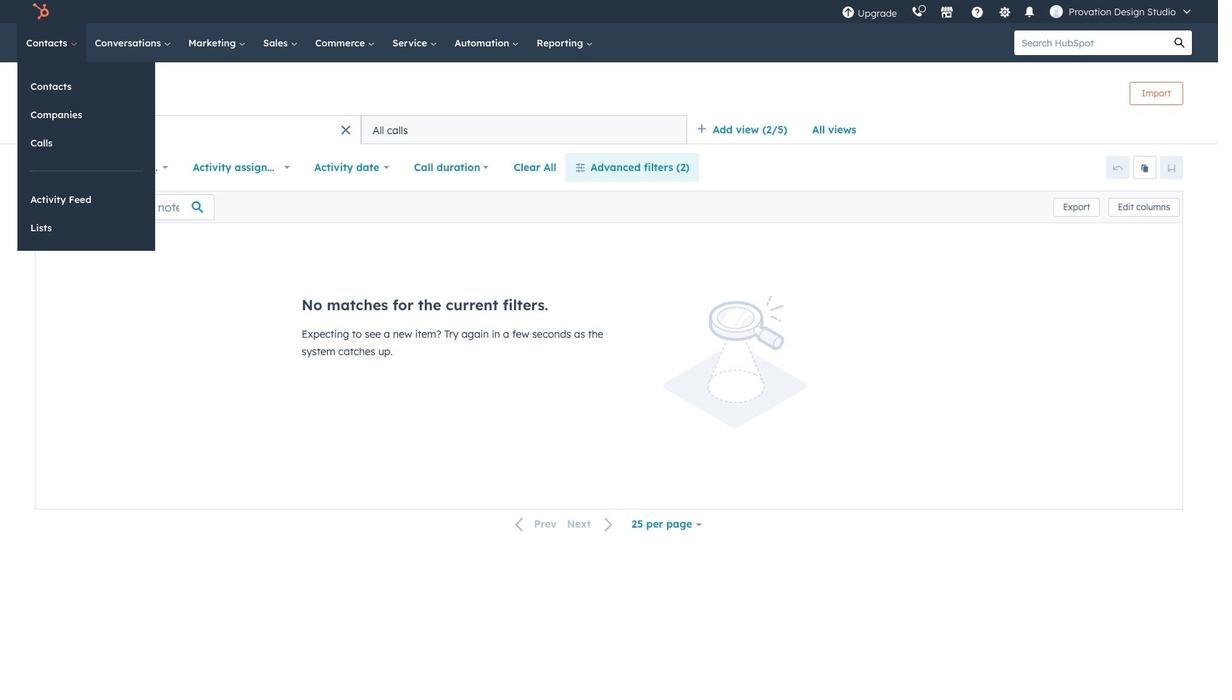 Task type: describe. For each thing, give the bounding box(es) containing it.
marketplaces image
[[941, 7, 954, 20]]

james peterson image
[[1050, 5, 1064, 18]]

Search call name or notes search field
[[38, 194, 215, 220]]

contacts menu
[[17, 62, 155, 251]]

pagination navigation
[[507, 515, 622, 534]]



Task type: vqa. For each thing, say whether or not it's contained in the screenshot.
'banner'
yes



Task type: locate. For each thing, give the bounding box(es) containing it.
Search HubSpot search field
[[1015, 30, 1168, 55]]

banner
[[35, 75, 1184, 115]]

menu
[[835, 0, 1201, 23]]



